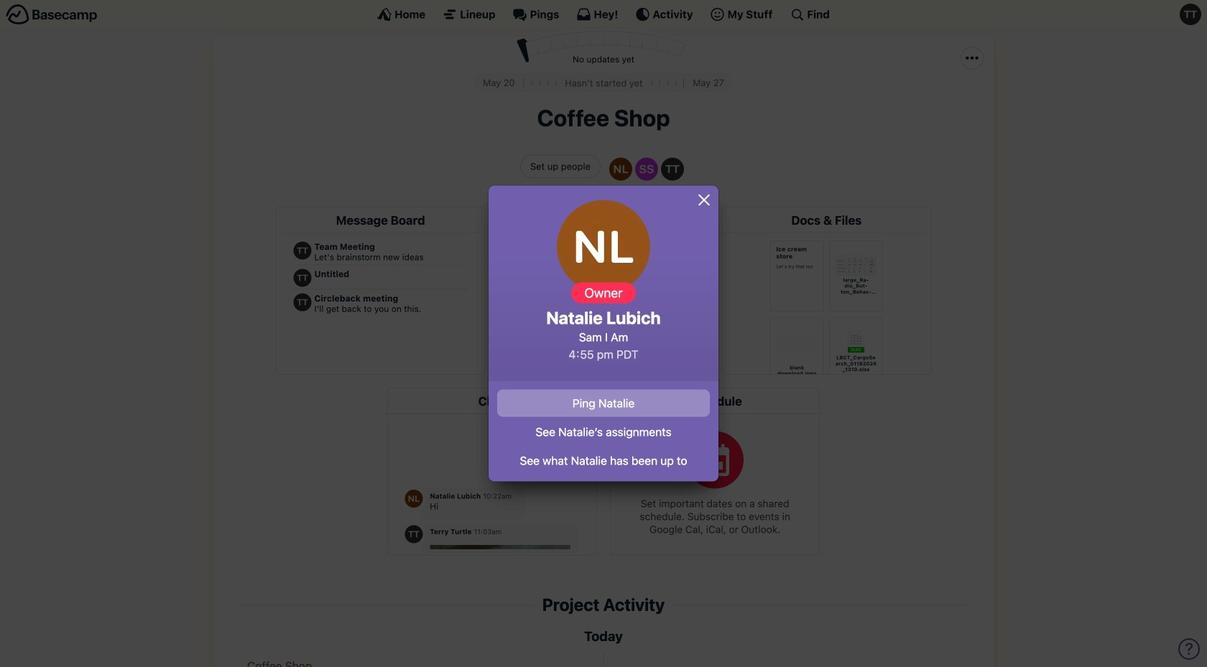 Task type: describe. For each thing, give the bounding box(es) containing it.
switch accounts image
[[6, 4, 98, 26]]

people on this project element
[[607, 155, 687, 192]]



Task type: vqa. For each thing, say whether or not it's contained in the screenshot.
Sarah Silvers Icon
yes



Task type: locate. For each thing, give the bounding box(es) containing it.
main element
[[0, 0, 1208, 28]]

keyboard shortcut: ⌘ + / image
[[790, 7, 805, 22]]

natalie lubich image
[[610, 158, 633, 181], [557, 200, 651, 294], [557, 200, 651, 294]]

natalie lubich image inside people on this project element
[[610, 158, 633, 181]]

terry turtle image
[[1180, 4, 1202, 25]]

sarah silvers image
[[636, 158, 659, 181]]

terry turtle image
[[661, 158, 684, 181]]



